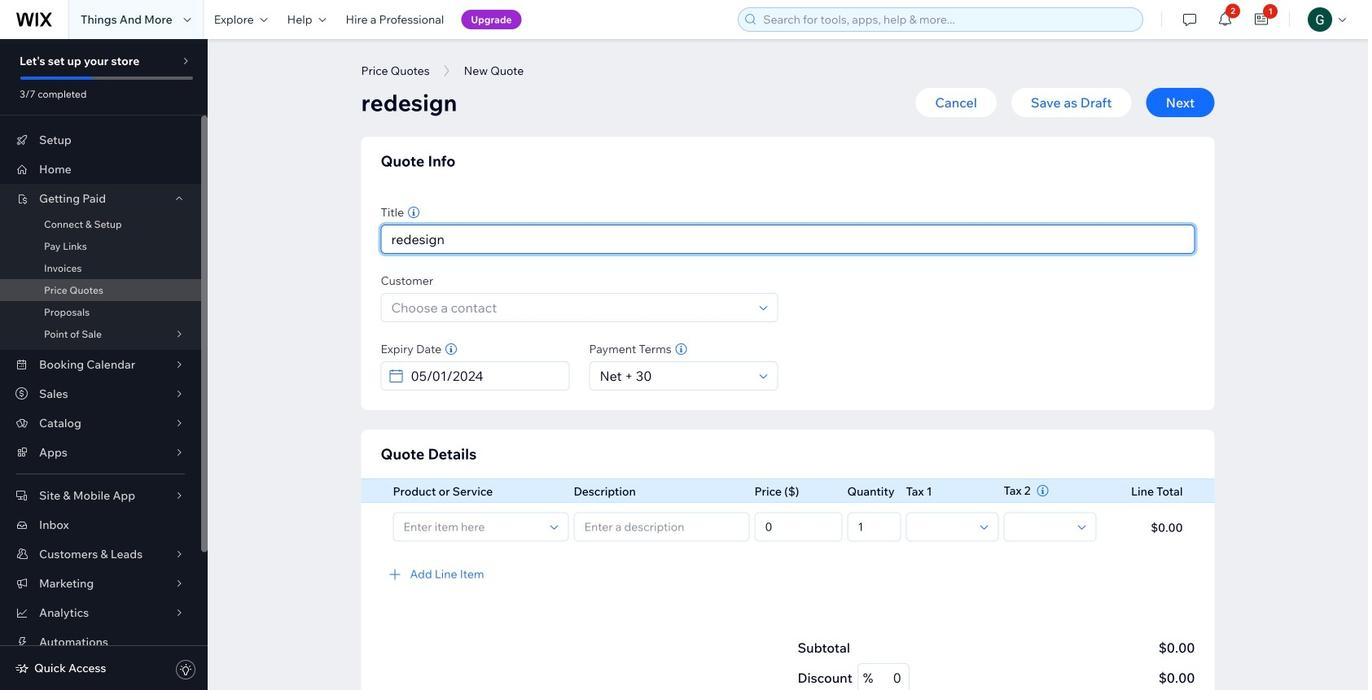 Task type: locate. For each thing, give the bounding box(es) containing it.
None text field
[[853, 514, 896, 541]]

Enter item here field
[[399, 514, 545, 541]]

None text field
[[760, 514, 837, 541]]

None field
[[406, 362, 564, 390], [595, 362, 755, 390], [912, 514, 975, 541], [1010, 514, 1073, 541], [406, 362, 564, 390], [595, 362, 755, 390], [912, 514, 975, 541], [1010, 514, 1073, 541]]

Search for tools, apps, help & more... field
[[758, 8, 1138, 31]]

sidebar element
[[0, 39, 208, 691]]

None number field
[[873, 665, 904, 691]]



Task type: describe. For each thing, give the bounding box(es) containing it.
Give this quote a title, e.g., Redesign of Website. field
[[386, 226, 1190, 253]]

Choose a contact field
[[386, 294, 755, 322]]

Enter a description field
[[580, 514, 744, 541]]



Task type: vqa. For each thing, say whether or not it's contained in the screenshot.
the bottom by
no



